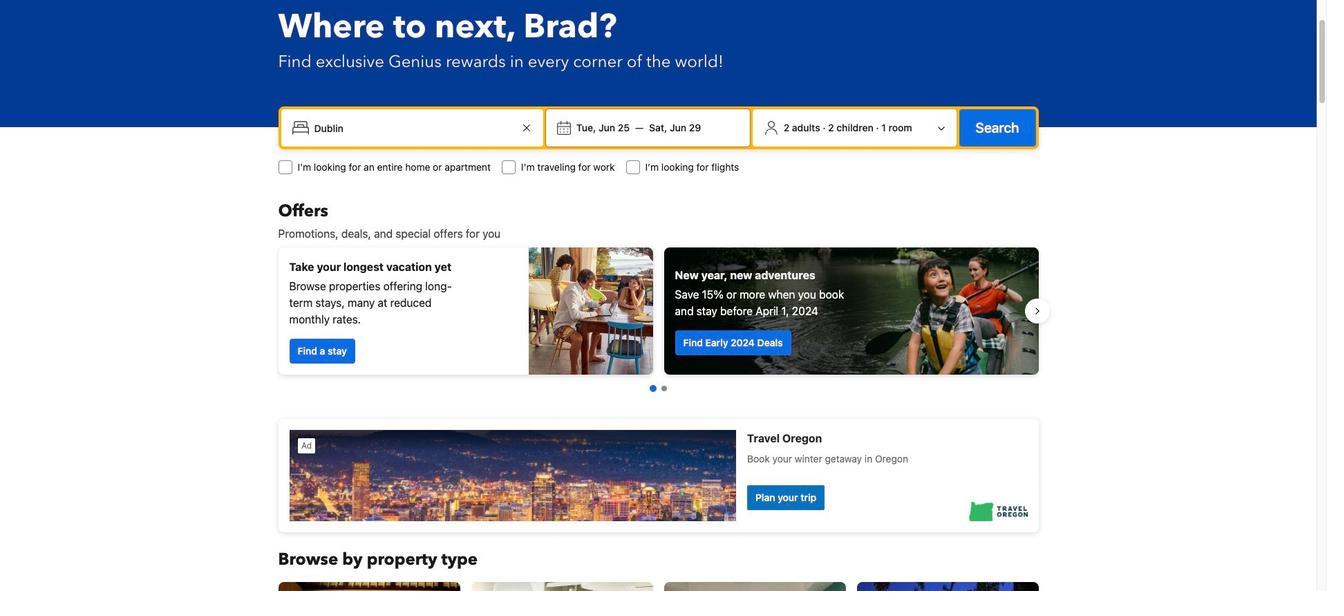 Task type: describe. For each thing, give the bounding box(es) containing it.
a young girl and woman kayak on a river image
[[664, 247, 1039, 375]]

advertisement element
[[278, 419, 1039, 532]]

Where are you going? field
[[309, 115, 518, 140]]

take your longest vacation yet image
[[528, 247, 653, 375]]



Task type: vqa. For each thing, say whether or not it's contained in the screenshot.
the top at
no



Task type: locate. For each thing, give the bounding box(es) containing it.
region
[[267, 242, 1050, 380]]

main content
[[267, 200, 1050, 591]]

progress bar
[[649, 385, 667, 392]]



